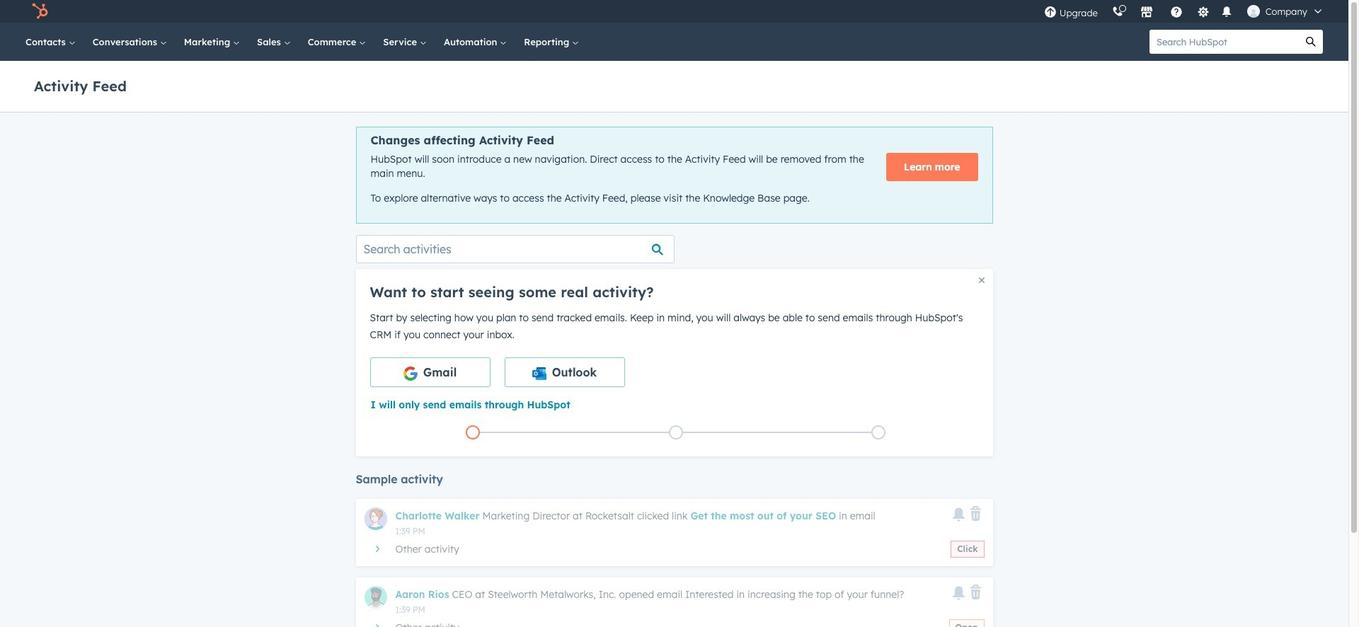 Task type: vqa. For each thing, say whether or not it's contained in the screenshot.
first "Link opens in a new window" image from the top
no



Task type: describe. For each thing, give the bounding box(es) containing it.
onboarding.steps.finalstep.title image
[[875, 429, 883, 437]]

Search activities search field
[[356, 235, 675, 263]]

close image
[[979, 277, 985, 283]]

onboarding.steps.sendtrackedemailingmail.title image
[[672, 429, 679, 437]]

marketplaces image
[[1141, 6, 1153, 19]]

Search HubSpot search field
[[1150, 30, 1299, 54]]

jacob simon image
[[1248, 5, 1260, 18]]



Task type: locate. For each thing, give the bounding box(es) containing it.
list
[[371, 423, 980, 442]]

menu
[[1037, 0, 1332, 23]]

None checkbox
[[370, 357, 490, 387]]

None checkbox
[[505, 357, 625, 387]]



